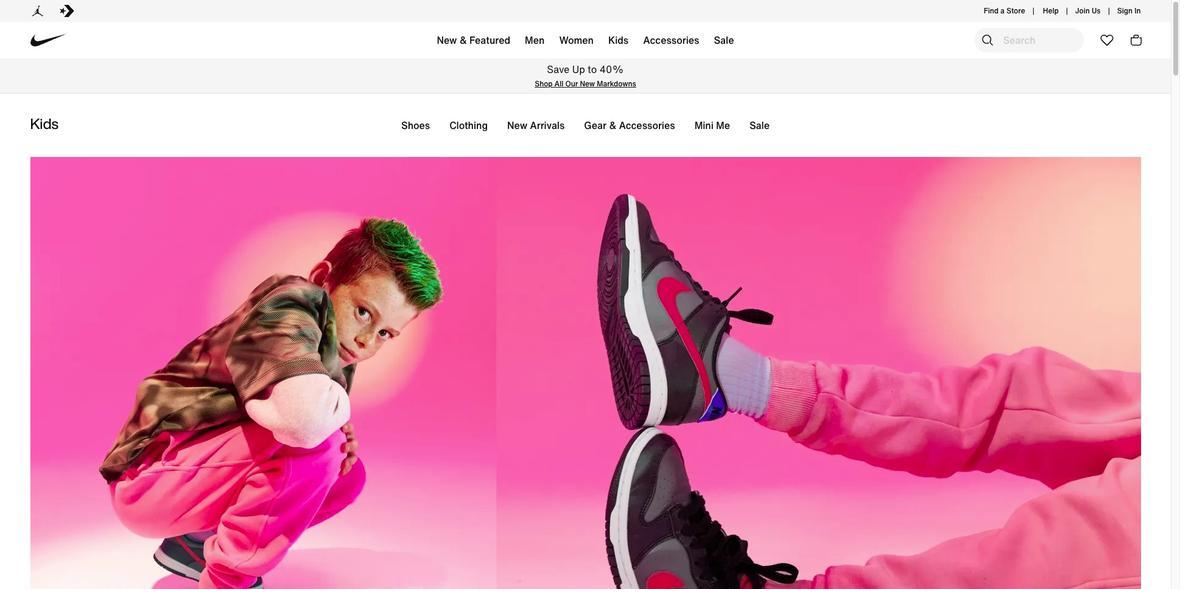 Task type: locate. For each thing, give the bounding box(es) containing it.
2 horizontal spatial |
[[1109, 5, 1111, 16]]

clothing
[[450, 118, 488, 133]]

sign
[[1118, 5, 1133, 16]]

0 horizontal spatial kids
[[30, 113, 59, 135]]

new inside menu
[[508, 118, 528, 133]]

0 vertical spatial &
[[460, 33, 467, 48]]

& right gear
[[609, 118, 617, 133]]

& inside gear & accessories "link"
[[609, 118, 617, 133]]

& for new
[[460, 33, 467, 48]]

sale for mini me
[[750, 118, 770, 133]]

sale inside menu bar
[[714, 33, 734, 48]]

| left help
[[1033, 5, 1035, 16]]

0 horizontal spatial |
[[1033, 5, 1035, 16]]

3 | from the left
[[1109, 5, 1111, 16]]

kids
[[609, 33, 629, 48], [30, 113, 59, 135]]

new down to
[[580, 79, 595, 89]]

1 horizontal spatial &
[[609, 118, 617, 133]]

sale link for accessories
[[707, 26, 742, 60]]

& inside new & featured link
[[460, 33, 467, 48]]

new
[[437, 33, 457, 48], [580, 79, 595, 89], [508, 118, 528, 133]]

0 vertical spatial sale link
[[707, 26, 742, 60]]

new left featured
[[437, 33, 457, 48]]

2 | from the left
[[1067, 5, 1069, 16]]

1 vertical spatial kids
[[30, 113, 59, 135]]

store
[[1007, 5, 1026, 16]]

sale
[[714, 33, 734, 48], [750, 118, 770, 133]]

accessories inside menu bar
[[643, 33, 700, 48]]

| for join us
[[1109, 5, 1111, 16]]

&
[[460, 33, 467, 48], [609, 118, 617, 133]]

1 | from the left
[[1033, 5, 1035, 16]]

new for new & featured
[[437, 33, 457, 48]]

menu inside secondary element
[[401, 116, 770, 135]]

a
[[1001, 5, 1005, 16]]

sale right accessories link
[[714, 33, 734, 48]]

| left join
[[1067, 5, 1069, 16]]

sale right me
[[750, 118, 770, 133]]

| for find a store
[[1033, 5, 1035, 16]]

new left arrivals
[[508, 118, 528, 133]]

1 vertical spatial &
[[609, 118, 617, 133]]

accessories down markdowns
[[619, 118, 675, 133]]

find
[[984, 5, 999, 16]]

& left featured
[[460, 33, 467, 48]]

accessories link
[[636, 26, 707, 60]]

to
[[588, 62, 597, 77]]

1 vertical spatial new
[[580, 79, 595, 89]]

1 horizontal spatial |
[[1067, 5, 1069, 16]]

0 vertical spatial new
[[437, 33, 457, 48]]

menu bar
[[207, 24, 964, 61]]

sale link
[[707, 26, 742, 60], [750, 116, 770, 135]]

find a store
[[984, 5, 1026, 16]]

accessories
[[643, 33, 700, 48], [619, 118, 675, 133]]

kids inside secondary element
[[30, 113, 59, 135]]

0 horizontal spatial sale link
[[707, 26, 742, 60]]

sale link for mini me
[[750, 116, 770, 135]]

sale link inside secondary element
[[750, 116, 770, 135]]

1 horizontal spatial kids
[[609, 33, 629, 48]]

0 horizontal spatial new
[[437, 33, 457, 48]]

favorites image
[[1100, 33, 1115, 48]]

0 horizontal spatial &
[[460, 33, 467, 48]]

1 vertical spatial sale
[[750, 118, 770, 133]]

menu containing shoes
[[401, 116, 770, 135]]

2 vertical spatial new
[[508, 118, 528, 133]]

new for new arrivals
[[508, 118, 528, 133]]

all
[[555, 79, 564, 89]]

clothing menu item
[[450, 118, 488, 133]]

1 horizontal spatial sale link
[[750, 116, 770, 135]]

0 vertical spatial accessories
[[643, 33, 700, 48]]

& for gear
[[609, 118, 617, 133]]

new inside menu bar
[[437, 33, 457, 48]]

1 vertical spatial sale link
[[750, 116, 770, 135]]

me
[[716, 118, 730, 133]]

0 vertical spatial kids
[[609, 33, 629, 48]]

menu
[[401, 116, 770, 135]]

nike home page image
[[24, 17, 72, 64]]

join
[[1076, 5, 1090, 16]]

0 vertical spatial sale
[[714, 33, 734, 48]]

| right the us
[[1109, 5, 1111, 16]]

accessories right kids link at the right top
[[643, 33, 700, 48]]

|
[[1033, 5, 1035, 16], [1067, 5, 1069, 16], [1109, 5, 1111, 16]]

our
[[566, 79, 578, 89]]

2 horizontal spatial new
[[580, 79, 595, 89]]

1 vertical spatial accessories
[[619, 118, 675, 133]]

sale inside secondary element
[[750, 118, 770, 133]]

mini me link
[[695, 116, 730, 135]]

1 horizontal spatial sale
[[750, 118, 770, 133]]

mini me
[[695, 118, 730, 133]]

us
[[1092, 5, 1101, 16]]

0 horizontal spatial sale
[[714, 33, 734, 48]]

menu bar containing new & featured
[[207, 24, 964, 61]]

kids inside menu bar
[[609, 33, 629, 48]]

1 horizontal spatial new
[[508, 118, 528, 133]]

sale link inside menu bar
[[707, 26, 742, 60]]



Task type: describe. For each thing, give the bounding box(es) containing it.
men link
[[518, 26, 552, 60]]

kids link
[[601, 26, 636, 60]]

shop all our new markdowns link
[[535, 79, 637, 89]]

save
[[547, 62, 570, 77]]

join us
[[1076, 5, 1101, 16]]

gear & accessories link
[[584, 116, 675, 135]]

help
[[1044, 5, 1059, 16]]

new arrivals menu item
[[508, 118, 565, 133]]

new inside save up to 40% shop all our new markdowns
[[580, 79, 595, 89]]

new arrivals
[[508, 118, 565, 133]]

new & featured
[[437, 33, 511, 48]]

secondary element
[[30, 94, 1141, 155]]

men
[[525, 33, 545, 48]]

shop
[[535, 79, 553, 89]]

Search Products text field
[[974, 28, 1084, 52]]

new & featured link
[[430, 26, 518, 60]]

in
[[1135, 5, 1141, 16]]

converse image
[[59, 4, 74, 18]]

women
[[560, 33, 594, 48]]

gear & accessories
[[584, 118, 675, 133]]

gear
[[584, 118, 607, 133]]

accessories inside "link"
[[619, 118, 675, 133]]

sign in
[[1118, 5, 1141, 16]]

find a store link
[[982, 1, 1028, 21]]

mini
[[695, 118, 714, 133]]

women link
[[552, 26, 601, 60]]

jordan image
[[30, 4, 45, 18]]

sale for accessories
[[714, 33, 734, 48]]

up
[[572, 62, 585, 77]]

featured
[[470, 33, 511, 48]]

markdowns
[[597, 79, 637, 89]]

arrivals
[[530, 118, 565, 133]]

shoes
[[401, 118, 430, 133]]

open search modal image
[[981, 33, 995, 48]]

sign in button
[[1118, 1, 1141, 21]]

kids main content
[[0, 58, 1172, 590]]

help link
[[1039, 3, 1064, 19]]

40%
[[600, 62, 624, 77]]

join us link
[[1076, 1, 1101, 21]]

shoes menu item
[[401, 118, 430, 133]]

save up to 40% shop all our new markdowns
[[535, 62, 637, 89]]

| for help
[[1067, 5, 1069, 16]]



Task type: vqa. For each thing, say whether or not it's contained in the screenshot.
M
no



